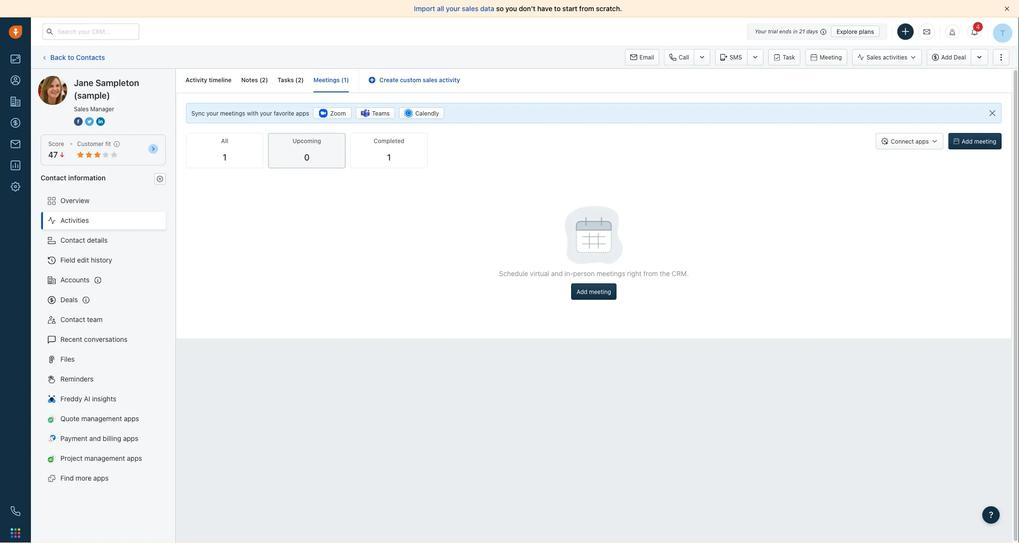 Task type: vqa. For each thing, say whether or not it's contained in the screenshot.
MONTHLY to the left
no



Task type: describe. For each thing, give the bounding box(es) containing it.
(sample) inside 'jane sampleton (sample)'
[[74, 90, 110, 100]]

right
[[628, 270, 642, 278]]

conversations
[[84, 335, 128, 343]]

sync your meetings with your favorite apps
[[192, 110, 309, 117]]

your
[[755, 28, 767, 35]]

apps up payment and billing apps
[[124, 415, 139, 423]]

contact for contact information
[[41, 174, 67, 181]]

import all your sales data link
[[414, 5, 497, 13]]

sampleton down contacts
[[74, 76, 108, 84]]

2 horizontal spatial add
[[963, 138, 973, 145]]

teams button
[[356, 107, 395, 119]]

1 horizontal spatial sales
[[462, 5, 479, 13]]

( for tasks
[[296, 77, 298, 83]]

1 horizontal spatial from
[[644, 270, 659, 278]]

activities
[[60, 216, 89, 224]]

calendly button
[[399, 107, 445, 119]]

meeting button
[[806, 49, 848, 66]]

contact information
[[41, 174, 106, 181]]

timeline
[[209, 77, 232, 83]]

start
[[563, 5, 578, 13]]

contact for contact team
[[60, 316, 85, 324]]

sync
[[192, 110, 205, 117]]

insights
[[92, 395, 116, 403]]

apps right billing
[[123, 435, 138, 443]]

deals
[[60, 296, 78, 304]]

contact details
[[60, 236, 108, 244]]

meetings
[[314, 77, 340, 83]]

back
[[50, 53, 66, 61]]

reminders
[[60, 375, 94, 383]]

more
[[76, 474, 92, 482]]

notes ( 2 )
[[241, 77, 268, 83]]

apps down payment and billing apps
[[127, 454, 142, 462]]

) for notes ( 2 )
[[266, 77, 268, 83]]

add deal
[[942, 54, 967, 61]]

2 horizontal spatial your
[[446, 5, 461, 13]]

task button
[[769, 49, 801, 66]]

47
[[48, 150, 58, 159]]

task
[[783, 54, 796, 61]]

apps right connect
[[916, 138, 930, 145]]

score
[[48, 140, 64, 147]]

0 horizontal spatial and
[[89, 435, 101, 443]]

0 horizontal spatial meetings
[[220, 110, 246, 117]]

have
[[538, 5, 553, 13]]

( for meetings
[[342, 77, 344, 83]]

billing
[[103, 435, 121, 443]]

phone element
[[6, 502, 25, 521]]

1 horizontal spatial add meeting button
[[949, 133, 1003, 150]]

connect apps
[[892, 138, 930, 145]]

explore plans link
[[832, 26, 880, 37]]

find more apps
[[60, 474, 109, 482]]

4 link
[[968, 22, 984, 39]]

1 horizontal spatial 1
[[344, 77, 347, 83]]

1 horizontal spatial add meeting
[[963, 138, 997, 145]]

0
[[304, 152, 310, 163]]

field
[[60, 256, 75, 264]]

contact team
[[60, 316, 103, 324]]

payment and billing apps
[[60, 435, 138, 443]]

freshworks switcher image
[[11, 528, 20, 538]]

all
[[221, 138, 228, 144]]

import
[[414, 5, 436, 13]]

custom
[[400, 77, 422, 83]]

meeting
[[820, 54, 843, 61]]

overview
[[60, 197, 90, 205]]

activity
[[439, 77, 461, 83]]

contacts
[[76, 53, 105, 61]]

customer fit
[[77, 140, 111, 147]]

details
[[87, 236, 108, 244]]

person
[[574, 270, 595, 278]]

with
[[247, 110, 259, 117]]

the
[[660, 270, 670, 278]]

1 for completed
[[387, 152, 391, 163]]

add inside button
[[942, 54, 953, 61]]

create custom sales activity link
[[369, 77, 461, 83]]

what's new image
[[950, 29, 957, 36]]

recent
[[60, 335, 82, 343]]

call
[[679, 54, 690, 61]]

meetings ( 1 )
[[314, 77, 349, 83]]

customer
[[77, 140, 104, 147]]

call link
[[665, 49, 694, 66]]

sms
[[730, 54, 743, 61]]

favorite
[[274, 110, 295, 117]]

activity
[[186, 77, 207, 83]]

sales activities
[[867, 54, 908, 61]]

linkedin circled image
[[96, 116, 105, 126]]

virtual
[[530, 270, 550, 278]]

contact for contact details
[[60, 236, 85, 244]]

1 horizontal spatial meeting
[[975, 138, 997, 145]]

history
[[91, 256, 112, 264]]

quote management apps
[[60, 415, 139, 423]]

1 horizontal spatial your
[[260, 110, 272, 117]]

so
[[497, 5, 504, 13]]

call button
[[665, 49, 694, 66]]

upcoming
[[293, 138, 321, 144]]

send email image
[[924, 28, 931, 36]]

find
[[60, 474, 74, 482]]

trial
[[769, 28, 778, 35]]

jane sampleton (sample) up manager
[[74, 77, 139, 100]]

2 for tasks ( 2 )
[[298, 77, 302, 83]]

1 vertical spatial to
[[68, 53, 74, 61]]

quote
[[60, 415, 80, 423]]

47 button
[[48, 150, 66, 159]]

0 horizontal spatial your
[[207, 110, 219, 117]]

facebook circled image
[[74, 116, 83, 126]]



Task type: locate. For each thing, give the bounding box(es) containing it.
don't
[[519, 5, 536, 13]]

sales left data
[[462, 5, 479, 13]]

management
[[81, 415, 122, 423], [84, 454, 125, 462]]

1 vertical spatial add
[[963, 138, 973, 145]]

apps right favorite
[[296, 110, 309, 117]]

payment
[[60, 435, 88, 443]]

meetings
[[220, 110, 246, 117], [597, 270, 626, 278]]

ends
[[780, 28, 792, 35]]

sampleton
[[74, 76, 108, 84], [96, 77, 139, 88]]

1 horizontal spatial )
[[302, 77, 304, 83]]

Search your CRM... text field
[[43, 23, 139, 40]]

zoom
[[330, 110, 346, 117]]

0 vertical spatial (sample)
[[109, 76, 137, 84]]

) right notes
[[266, 77, 268, 83]]

freddy
[[60, 395, 82, 403]]

1 vertical spatial sales
[[74, 105, 89, 112]]

0 horizontal spatial jane
[[58, 76, 72, 84]]

(sample) up manager
[[109, 76, 137, 84]]

)
[[266, 77, 268, 83], [302, 77, 304, 83], [347, 77, 349, 83]]

1 down completed
[[387, 152, 391, 163]]

2 right notes
[[262, 77, 266, 83]]

meetings left the with
[[220, 110, 246, 117]]

1 horizontal spatial sales
[[867, 54, 882, 61]]

0 horizontal spatial sales
[[423, 77, 438, 83]]

back to contacts
[[50, 53, 105, 61]]

( right notes
[[260, 77, 262, 83]]

crm.
[[672, 270, 689, 278]]

in-
[[565, 270, 574, 278]]

jane inside 'jane sampleton (sample)'
[[74, 77, 94, 88]]

jane sampleton (sample) down contacts
[[58, 76, 137, 84]]

connect
[[892, 138, 915, 145]]

) right meetings
[[347, 77, 349, 83]]

create
[[380, 77, 399, 83]]

days
[[807, 28, 819, 35]]

sales for sales manager
[[74, 105, 89, 112]]

email button
[[626, 49, 660, 66]]

your right sync
[[207, 110, 219, 117]]

1 right meetings
[[344, 77, 347, 83]]

0 horizontal spatial )
[[266, 77, 268, 83]]

0 vertical spatial add meeting button
[[949, 133, 1003, 150]]

1 2 from the left
[[262, 77, 266, 83]]

data
[[481, 5, 495, 13]]

2 vertical spatial contact
[[60, 316, 85, 324]]

1 vertical spatial contact
[[60, 236, 85, 244]]

0 horizontal spatial 2
[[262, 77, 266, 83]]

fit
[[105, 140, 111, 147]]

and
[[552, 270, 563, 278], [89, 435, 101, 443]]

scratch.
[[596, 5, 623, 13]]

mng settings image
[[157, 175, 163, 182]]

2 ( from the left
[[296, 77, 298, 83]]

( right meetings
[[342, 77, 344, 83]]

plans
[[860, 28, 875, 35]]

2 ) from the left
[[302, 77, 304, 83]]

sales left activities
[[867, 54, 882, 61]]

0 horizontal spatial add meeting
[[577, 288, 612, 295]]

activity timeline
[[186, 77, 232, 83]]

2 horizontal spatial )
[[347, 77, 349, 83]]

recent conversations
[[60, 335, 128, 343]]

3 ) from the left
[[347, 77, 349, 83]]

meetings left right
[[597, 270, 626, 278]]

jane down back to contacts
[[74, 77, 94, 88]]

jane down back
[[58, 76, 72, 84]]

to right back
[[68, 53, 74, 61]]

back to contacts link
[[41, 50, 106, 65]]

your trial ends in 21 days
[[755, 28, 819, 35]]

management down payment and billing apps
[[84, 454, 125, 462]]

notes
[[241, 77, 258, 83]]

0 horizontal spatial (
[[260, 77, 262, 83]]

0 vertical spatial sales
[[867, 54, 882, 61]]

management for quote
[[81, 415, 122, 423]]

zoom button
[[313, 107, 352, 119]]

0 vertical spatial add meeting
[[963, 138, 997, 145]]

0 vertical spatial sales
[[462, 5, 479, 13]]

sms button
[[716, 49, 748, 66]]

and left billing
[[89, 435, 101, 443]]

0 horizontal spatial 1
[[223, 152, 227, 163]]

1 horizontal spatial add
[[942, 54, 953, 61]]

twitter circled image
[[85, 116, 94, 126]]

2 2 from the left
[[298, 77, 302, 83]]

accounts
[[60, 276, 90, 284]]

meeting
[[975, 138, 997, 145], [590, 288, 612, 295]]

) for meetings ( 1 )
[[347, 77, 349, 83]]

phone image
[[11, 506, 20, 516]]

1 vertical spatial add meeting
[[577, 288, 612, 295]]

1 vertical spatial sales
[[423, 77, 438, 83]]

1 vertical spatial from
[[644, 270, 659, 278]]

2 horizontal spatial 1
[[387, 152, 391, 163]]

activities
[[884, 54, 908, 61]]

1 horizontal spatial jane
[[74, 77, 94, 88]]

tasks
[[278, 77, 294, 83]]

1 vertical spatial (sample)
[[74, 90, 110, 100]]

tasks ( 2 )
[[278, 77, 304, 83]]

0 vertical spatial to
[[555, 5, 561, 13]]

2 vertical spatial add
[[577, 288, 588, 295]]

your right the with
[[260, 110, 272, 117]]

contact down activities
[[60, 236, 85, 244]]

explore plans
[[837, 28, 875, 35]]

1 horizontal spatial and
[[552, 270, 563, 278]]

explore
[[837, 28, 858, 35]]

sales up facebook circled image
[[74, 105, 89, 112]]

2 for notes ( 2 )
[[262, 77, 266, 83]]

to left start
[[555, 5, 561, 13]]

1 vertical spatial meeting
[[590, 288, 612, 295]]

manager
[[90, 105, 114, 112]]

2 horizontal spatial (
[[342, 77, 344, 83]]

schedule virtual and in-person meetings right from the crm.
[[500, 270, 689, 278]]

1 horizontal spatial to
[[555, 5, 561, 13]]

1 down all
[[223, 152, 227, 163]]

0 vertical spatial management
[[81, 415, 122, 423]]

schedule
[[500, 270, 529, 278]]

0 horizontal spatial add meeting button
[[572, 283, 617, 300]]

calendly
[[416, 110, 439, 117]]

edit
[[77, 256, 89, 264]]

) for tasks ( 2 )
[[302, 77, 304, 83]]

0 vertical spatial add
[[942, 54, 953, 61]]

project management apps
[[60, 454, 142, 462]]

) right tasks
[[302, 77, 304, 83]]

1 horizontal spatial 2
[[298, 77, 302, 83]]

files
[[60, 355, 75, 363]]

sales left activity
[[423, 77, 438, 83]]

sampleton up manager
[[96, 77, 139, 88]]

0 vertical spatial contact
[[41, 174, 67, 181]]

1 vertical spatial meetings
[[597, 270, 626, 278]]

ai
[[84, 395, 90, 403]]

2 right tasks
[[298, 77, 302, 83]]

project
[[60, 454, 83, 462]]

1 vertical spatial add meeting button
[[572, 283, 617, 300]]

connect apps button
[[877, 133, 944, 150], [877, 133, 944, 150]]

from right start
[[580, 5, 595, 13]]

sales
[[867, 54, 882, 61], [74, 105, 89, 112]]

0 horizontal spatial to
[[68, 53, 74, 61]]

( right tasks
[[296, 77, 298, 83]]

email
[[640, 54, 655, 61]]

0 vertical spatial meeting
[[975, 138, 997, 145]]

add
[[942, 54, 953, 61], [963, 138, 973, 145], [577, 288, 588, 295]]

your
[[446, 5, 461, 13], [207, 110, 219, 117], [260, 110, 272, 117]]

1 ( from the left
[[260, 77, 262, 83]]

1 vertical spatial management
[[84, 454, 125, 462]]

0 horizontal spatial sales
[[74, 105, 89, 112]]

sales
[[462, 5, 479, 13], [423, 77, 438, 83]]

contact down '47'
[[41, 174, 67, 181]]

0 vertical spatial from
[[580, 5, 595, 13]]

contact up recent
[[60, 316, 85, 324]]

( for notes
[[260, 77, 262, 83]]

1 for all
[[223, 152, 227, 163]]

1 ) from the left
[[266, 77, 268, 83]]

create custom sales activity
[[380, 77, 461, 83]]

and left in-
[[552, 270, 563, 278]]

add deal button
[[928, 49, 972, 66]]

add meeting
[[963, 138, 997, 145], [577, 288, 612, 295]]

close image
[[1005, 6, 1010, 11]]

jane
[[58, 76, 72, 84], [74, 77, 94, 88]]

0 horizontal spatial add
[[577, 288, 588, 295]]

0 horizontal spatial meeting
[[590, 288, 612, 295]]

sales manager
[[74, 105, 114, 112]]

freddy ai insights
[[60, 395, 116, 403]]

teams
[[372, 110, 390, 117]]

(sample) up sales manager
[[74, 90, 110, 100]]

apps right more
[[93, 474, 109, 482]]

sales for sales activities
[[867, 54, 882, 61]]

0 horizontal spatial from
[[580, 5, 595, 13]]

21
[[800, 28, 806, 35]]

in
[[794, 28, 798, 35]]

1 horizontal spatial meetings
[[597, 270, 626, 278]]

sampleton inside 'jane sampleton (sample)'
[[96, 77, 139, 88]]

you
[[506, 5, 518, 13]]

team
[[87, 316, 103, 324]]

information
[[68, 174, 106, 181]]

management for project
[[84, 454, 125, 462]]

3 ( from the left
[[342, 77, 344, 83]]

0 vertical spatial and
[[552, 270, 563, 278]]

all
[[437, 5, 445, 13]]

0 vertical spatial meetings
[[220, 110, 246, 117]]

management up payment and billing apps
[[81, 415, 122, 423]]

1 horizontal spatial (
[[296, 77, 298, 83]]

(
[[260, 77, 262, 83], [296, 77, 298, 83], [342, 77, 344, 83]]

contact
[[41, 174, 67, 181], [60, 236, 85, 244], [60, 316, 85, 324]]

1 vertical spatial and
[[89, 435, 101, 443]]

4
[[977, 23, 981, 30]]

from left the
[[644, 270, 659, 278]]

your right "all"
[[446, 5, 461, 13]]



